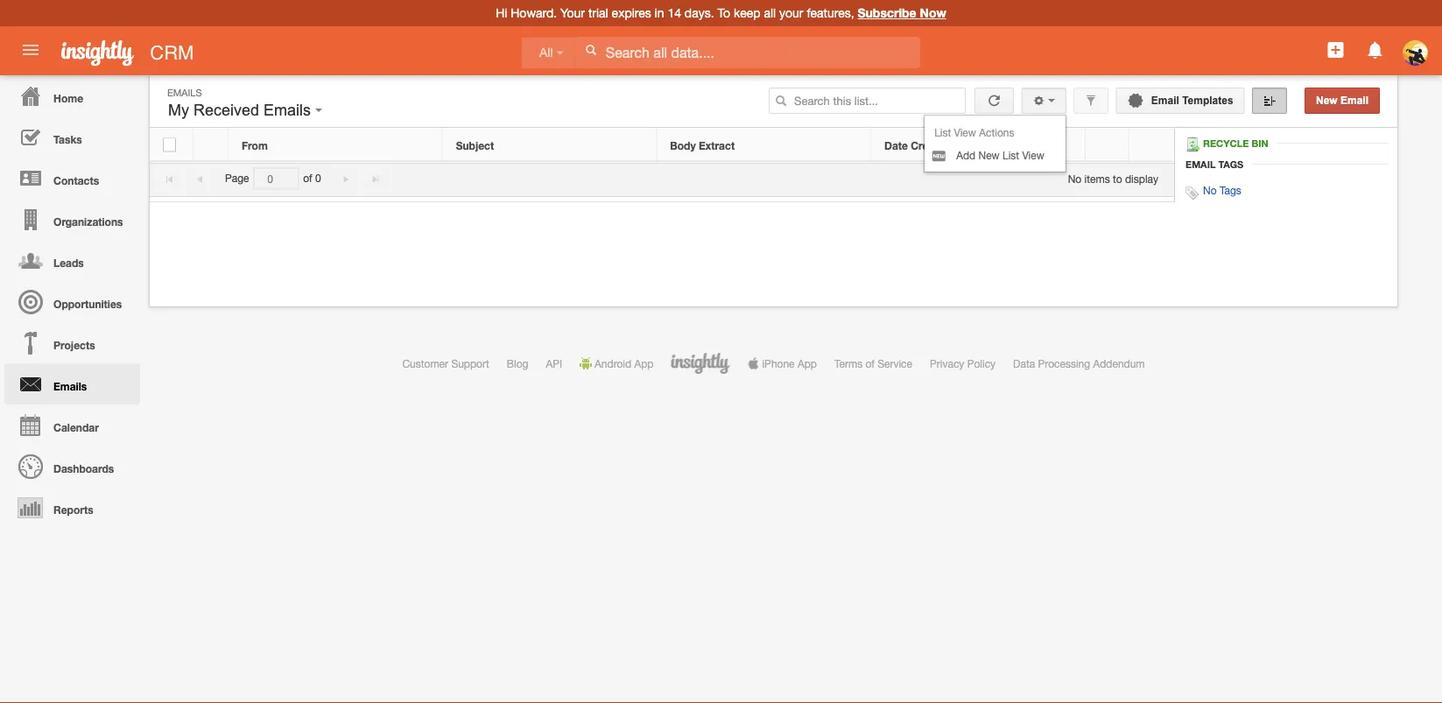Task type: locate. For each thing, give the bounding box(es) containing it.
howard.
[[511, 6, 557, 20]]

my received emails button
[[164, 97, 327, 124]]

row containing from
[[150, 129, 1174, 162]]

emails
[[167, 87, 202, 98], [264, 101, 311, 119], [53, 380, 87, 392]]

0 vertical spatial of
[[303, 172, 312, 185]]

home
[[53, 92, 83, 104]]

calendar link
[[4, 405, 140, 446]]

reports
[[53, 504, 93, 516]]

0 horizontal spatial new
[[979, 149, 1000, 161]]

privacy
[[930, 357, 965, 370]]

date
[[885, 139, 908, 151]]

all
[[764, 6, 776, 20]]

view inside list view actions link
[[954, 126, 977, 138]]

2 horizontal spatial emails
[[264, 101, 311, 119]]

app right android
[[635, 357, 654, 370]]

emails inside button
[[264, 101, 311, 119]]

no left items in the right top of the page
[[1068, 172, 1082, 185]]

no tags link
[[1203, 184, 1242, 196]]

terms of service link
[[835, 357, 913, 370]]

subject
[[456, 139, 494, 151]]

privacy policy link
[[930, 357, 996, 370]]

0 horizontal spatial of
[[303, 172, 312, 185]]

privacy policy
[[930, 357, 996, 370]]

home link
[[4, 75, 140, 116]]

of
[[303, 172, 312, 185], [866, 357, 875, 370]]

my
[[168, 101, 189, 119]]

emails up the calendar link
[[53, 380, 87, 392]]

0 vertical spatial new
[[1316, 95, 1338, 106]]

show list view filters image
[[1085, 95, 1098, 107]]

email down notifications image on the top right of the page
[[1341, 95, 1369, 106]]

Search all data.... text field
[[575, 37, 920, 68]]

cog image
[[1033, 95, 1045, 107]]

None checkbox
[[163, 138, 176, 152]]

api
[[546, 357, 562, 370]]

list up created at right
[[935, 126, 951, 138]]

2 app from the left
[[798, 357, 817, 370]]

0 horizontal spatial emails
[[53, 380, 87, 392]]

projects link
[[4, 322, 140, 363]]

received
[[194, 101, 259, 119]]

to
[[718, 6, 730, 20]]

customer
[[402, 357, 449, 370]]

1 horizontal spatial email
[[1186, 159, 1216, 170]]

list
[[935, 126, 951, 138], [1003, 149, 1020, 161]]

14
[[668, 6, 681, 20]]

1 horizontal spatial view
[[1023, 149, 1045, 161]]

navigation
[[0, 75, 140, 528]]

iphone app link
[[748, 357, 817, 370]]

emails up "my"
[[167, 87, 202, 98]]

1 horizontal spatial list
[[1003, 149, 1020, 161]]

android app link
[[580, 357, 654, 370]]

new right add
[[979, 149, 1000, 161]]

no
[[1068, 172, 1082, 185], [1203, 184, 1217, 196]]

view down list view actions link at top right
[[1023, 149, 1045, 161]]

policy
[[968, 357, 996, 370]]

1 vertical spatial view
[[1023, 149, 1045, 161]]

list down actions
[[1003, 149, 1020, 161]]

new
[[1316, 95, 1338, 106], [979, 149, 1000, 161]]

2 vertical spatial emails
[[53, 380, 87, 392]]

0 horizontal spatial no
[[1068, 172, 1082, 185]]

opportunities link
[[4, 281, 140, 322]]

tasks
[[53, 133, 82, 145]]

email for templates
[[1152, 95, 1180, 106]]

of right terms
[[866, 357, 875, 370]]

0 vertical spatial list
[[935, 126, 951, 138]]

0 vertical spatial emails
[[167, 87, 202, 98]]

refresh list image
[[986, 95, 1003, 106]]

white image
[[585, 44, 597, 56]]

0 horizontal spatial email
[[1152, 95, 1180, 106]]

your
[[561, 6, 585, 20]]

emails up the from
[[264, 101, 311, 119]]

view up add
[[954, 126, 977, 138]]

add new list view
[[957, 149, 1045, 161]]

email
[[1152, 95, 1180, 106], [1341, 95, 1369, 106], [1186, 159, 1216, 170]]

1 vertical spatial emails
[[264, 101, 311, 119]]

from
[[242, 139, 268, 151]]

row
[[150, 129, 1174, 162]]

recycle bin
[[1203, 138, 1269, 149]]

1 horizontal spatial emails
[[167, 87, 202, 98]]

1 app from the left
[[635, 357, 654, 370]]

new right show sidebar image
[[1316, 95, 1338, 106]]

app right iphone on the right of page
[[798, 357, 817, 370]]

email left tags
[[1186, 159, 1216, 170]]

1 horizontal spatial app
[[798, 357, 817, 370]]

1 vertical spatial new
[[979, 149, 1000, 161]]

no left tags
[[1203, 184, 1217, 196]]

email left templates at the top
[[1152, 95, 1180, 106]]

1 horizontal spatial no
[[1203, 184, 1217, 196]]

terms of service
[[835, 357, 913, 370]]

0 vertical spatial view
[[954, 126, 977, 138]]

organizations
[[53, 215, 123, 228]]

view
[[954, 126, 977, 138], [1023, 149, 1045, 161]]

reports link
[[4, 487, 140, 528]]

now
[[920, 6, 947, 20]]

0 horizontal spatial list
[[935, 126, 951, 138]]

no for no items to display
[[1068, 172, 1082, 185]]

of left 0
[[303, 172, 312, 185]]

hi howard. your trial expires in 14 days. to keep all your features, subscribe now
[[496, 6, 947, 20]]

bin
[[1252, 138, 1269, 149]]

to
[[1113, 172, 1123, 185]]

0 horizontal spatial app
[[635, 357, 654, 370]]

1 vertical spatial of
[[866, 357, 875, 370]]

in
[[655, 6, 664, 20]]

0 horizontal spatial view
[[954, 126, 977, 138]]

1 horizontal spatial of
[[866, 357, 875, 370]]



Task type: vqa. For each thing, say whether or not it's contained in the screenshot.
My Personal Reports link
no



Task type: describe. For each thing, give the bounding box(es) containing it.
data processing addendum
[[1014, 357, 1145, 370]]

0
[[315, 172, 321, 185]]

list view actions link
[[903, 121, 1066, 144]]

expires
[[612, 6, 651, 20]]

crm
[[150, 41, 194, 64]]

new email
[[1316, 95, 1369, 106]]

items
[[1085, 172, 1110, 185]]

organizations link
[[4, 199, 140, 240]]

tags
[[1220, 184, 1242, 196]]

body
[[670, 139, 696, 151]]

subscribe
[[858, 6, 917, 20]]

processing
[[1038, 357, 1091, 370]]

recycle
[[1203, 138, 1249, 149]]

1 horizontal spatial new
[[1316, 95, 1338, 106]]

my received emails
[[168, 101, 315, 119]]

body extract
[[670, 139, 735, 151]]

email templates
[[1149, 95, 1234, 106]]

add
[[957, 149, 976, 161]]

all link
[[522, 37, 575, 69]]

extract
[[699, 139, 735, 151]]

trial
[[589, 6, 609, 20]]

customer support link
[[402, 357, 489, 370]]

notifications image
[[1365, 39, 1386, 60]]

features,
[[807, 6, 855, 20]]

list view actions
[[935, 126, 1015, 138]]

data processing addendum link
[[1014, 357, 1145, 370]]

opportunities
[[53, 298, 122, 310]]

of 0
[[303, 172, 321, 185]]

dashboards
[[53, 462, 114, 475]]

new email link
[[1305, 88, 1380, 114]]

date created
[[885, 139, 951, 151]]

dashboards link
[[4, 446, 140, 487]]

no for no tags
[[1203, 184, 1217, 196]]

Search this list... text field
[[769, 88, 966, 114]]

subscribe now link
[[858, 6, 947, 20]]

api link
[[546, 357, 562, 370]]

email templates link
[[1116, 88, 1245, 114]]

search image
[[775, 95, 788, 107]]

page
[[225, 172, 249, 185]]

contacts
[[53, 174, 99, 187]]

2 horizontal spatial email
[[1341, 95, 1369, 106]]

android
[[595, 357, 632, 370]]

leads link
[[4, 240, 140, 281]]

iphone
[[762, 357, 795, 370]]

no tags
[[1203, 184, 1242, 196]]

tasks link
[[4, 116, 140, 158]]

created
[[911, 139, 951, 151]]

tags
[[1219, 159, 1244, 170]]

days.
[[685, 6, 714, 20]]

app for android app
[[635, 357, 654, 370]]

terms
[[835, 357, 863, 370]]

iphone app
[[762, 357, 817, 370]]

email tags
[[1186, 159, 1244, 170]]

app for iphone app
[[798, 357, 817, 370]]

email for tags
[[1186, 159, 1216, 170]]

calendar
[[53, 421, 99, 434]]

leads
[[53, 257, 84, 269]]

blog link
[[507, 357, 529, 370]]

keep
[[734, 6, 761, 20]]

display
[[1126, 172, 1159, 185]]

all
[[540, 46, 553, 59]]

projects
[[53, 339, 95, 351]]

templates
[[1183, 95, 1234, 106]]

emails link
[[4, 363, 140, 405]]

no items to display
[[1068, 172, 1159, 185]]

addendum
[[1094, 357, 1145, 370]]

navigation containing home
[[0, 75, 140, 528]]

android app
[[595, 357, 654, 370]]

data
[[1014, 357, 1036, 370]]

support
[[451, 357, 489, 370]]

1 vertical spatial list
[[1003, 149, 1020, 161]]

show sidebar image
[[1264, 95, 1276, 107]]

add new list view link
[[925, 144, 1066, 166]]

service
[[878, 357, 913, 370]]

actions
[[979, 126, 1015, 138]]

hi
[[496, 6, 507, 20]]

your
[[780, 6, 804, 20]]

contacts link
[[4, 158, 140, 199]]

customer support
[[402, 357, 489, 370]]

view inside the add new list view link
[[1023, 149, 1045, 161]]



